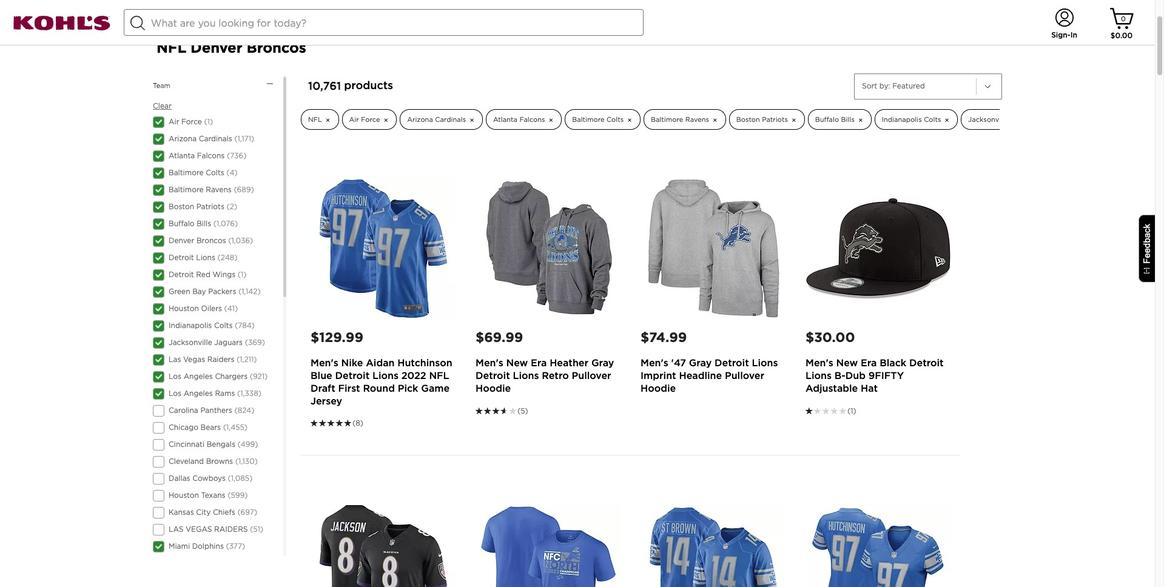 Task type: locate. For each thing, give the bounding box(es) containing it.
(1,130)
[[235, 457, 258, 466]]

pullover inside men's new era heather gray detroit lions retro pullover hoodie
[[572, 370, 611, 382]]

0 vertical spatial atlanta
[[493, 115, 518, 124]]

1 vertical spatial jaguars
[[214, 338, 243, 347]]

1 vertical spatial houston
[[169, 491, 199, 500]]

vegas
[[183, 355, 205, 364]]

arizona cardinals (1,171)
[[169, 134, 254, 143]]

men's inside men's new era heather gray detroit lions retro pullover hoodie
[[476, 358, 504, 369]]

nfl up game
[[429, 370, 449, 382]]

0 vertical spatial jacksonville
[[969, 115, 1009, 124]]

dallas cowboys (1,085)
[[169, 474, 253, 483]]

ravens for baltimore ravens
[[686, 115, 709, 124]]

cincinnati bengals (499)
[[169, 440, 258, 449]]

indianapolis for indianapolis colts (784)
[[169, 321, 212, 330]]

(1,338)
[[237, 389, 262, 398]]

houston oilers (41)
[[169, 304, 238, 313]]

new inside men's new era heather gray detroit lions retro pullover hoodie
[[506, 358, 528, 369]]

1 vertical spatial ravens
[[206, 185, 232, 194]]

los up carolina
[[169, 389, 181, 398]]

1 horizontal spatial jaguars
[[1011, 115, 1037, 124]]

red
[[196, 270, 211, 279]]

0 vertical spatial denver
[[191, 39, 242, 56]]

0 horizontal spatial buffalo
[[169, 219, 195, 228]]

2 vertical spatial nfl
[[429, 370, 449, 382]]

0 vertical spatial buffalo
[[815, 115, 839, 124]]

1 vertical spatial cardinals
[[199, 134, 232, 143]]

(736)
[[227, 151, 247, 160]]

arizona down air force (1)
[[169, 134, 197, 143]]

1 horizontal spatial boston
[[737, 115, 760, 124]]

0 vertical spatial jaguars
[[1011, 115, 1037, 124]]

kansas city chiefs (697)
[[169, 508, 257, 517]]

heather
[[550, 358, 589, 369]]

nfl inside men's nike aidan hutchinson blue detroit lions 2022 nfl draft first round pick game jersey
[[429, 370, 449, 382]]

men's down $69.99
[[476, 358, 504, 369]]

atlanta
[[493, 115, 518, 124], [169, 151, 195, 160]]

hoodie inside men's '47 gray detroit lions imprint headline pullover hoodie
[[641, 383, 676, 394]]

oilers
[[201, 304, 222, 313]]

1 vertical spatial los
[[169, 389, 181, 398]]

4 men's from the left
[[806, 358, 834, 369]]

force
[[361, 115, 380, 124], [181, 117, 202, 126]]

$0.00
[[1111, 31, 1133, 40]]

cowboys
[[192, 474, 226, 483]]

2 los from the top
[[169, 389, 181, 398]]

2 vertical spatial (1)
[[848, 406, 857, 415]]

0 horizontal spatial falcons
[[197, 151, 225, 160]]

0 horizontal spatial force
[[181, 117, 202, 126]]

arizona
[[407, 115, 433, 124], [169, 134, 197, 143]]

new inside men's new era black detroit lions b-dub 9fifty adjustable hat
[[837, 358, 858, 369]]

(369)
[[245, 338, 265, 347]]

las vegas raiders (1,211)
[[169, 355, 257, 364]]

1 horizontal spatial nfl
[[308, 115, 322, 124]]

ravens for baltimore ravens (689)
[[206, 185, 232, 194]]

$30.00
[[806, 330, 855, 345]]

force for air force (1)
[[181, 117, 202, 126]]

1 vertical spatial indianapolis
[[169, 321, 212, 330]]

force down products
[[361, 115, 380, 124]]

0 vertical spatial cardinals
[[435, 115, 466, 124]]

era up dub on the right of page
[[861, 358, 877, 369]]

boston for boston patriots
[[737, 115, 760, 124]]

angeles up the carolina panthers (824) on the bottom left
[[184, 389, 213, 398]]

detroit up headline
[[715, 358, 749, 369]]

men's for $74.99
[[641, 358, 669, 369]]

0 vertical spatial nfl
[[157, 39, 186, 56]]

1 new from the left
[[506, 358, 528, 369]]

houston up kansas
[[169, 491, 199, 500]]

feedback image
[[1144, 268, 1150, 274]]

gray
[[592, 358, 614, 369], [689, 358, 712, 369]]

falcons
[[520, 115, 545, 124], [197, 151, 225, 160]]

1 horizontal spatial force
[[361, 115, 380, 124]]

arizona for arizona cardinals (1,171)
[[169, 134, 197, 143]]

baltimore for baltimore ravens
[[651, 115, 684, 124]]

0 horizontal spatial new
[[506, 358, 528, 369]]

1 horizontal spatial new
[[837, 358, 858, 369]]

detroit down nike
[[335, 370, 370, 382]]

men's inside men's '47 gray detroit lions imprint headline pullover hoodie
[[641, 358, 669, 369]]

(5)
[[518, 406, 528, 415]]

gray right heather on the bottom
[[592, 358, 614, 369]]

dub
[[846, 370, 866, 382]]

era
[[531, 358, 547, 369], [861, 358, 877, 369]]

jaguars for jacksonville jaguars
[[1011, 115, 1037, 124]]

0 horizontal spatial jaguars
[[214, 338, 243, 347]]

(1,211)
[[237, 355, 257, 364]]

air force
[[349, 115, 380, 124]]

(1,142)
[[239, 287, 261, 296]]

1 vertical spatial arizona
[[169, 134, 197, 143]]

detroit down $69.99
[[476, 370, 510, 382]]

los down the las in the left of the page
[[169, 372, 181, 381]]

new for $30.00
[[837, 358, 858, 369]]

las
[[169, 525, 184, 534]]

2 men's from the left
[[476, 358, 504, 369]]

buffalo for buffalo bills
[[815, 115, 839, 124]]

indianapolis down featured
[[882, 115, 922, 124]]

angeles down the vegas
[[184, 372, 213, 381]]

los
[[169, 372, 181, 381], [169, 389, 181, 398]]

0 horizontal spatial era
[[531, 358, 547, 369]]

1 vertical spatial nfl
[[308, 115, 322, 124]]

0 horizontal spatial jacksonville
[[169, 338, 212, 347]]

0 vertical spatial bills
[[841, 115, 855, 124]]

broncos
[[247, 39, 306, 56], [197, 236, 226, 245]]

era up retro on the bottom of page
[[531, 358, 547, 369]]

air force (1)
[[169, 117, 213, 126]]

0 horizontal spatial atlanta
[[169, 151, 195, 160]]

men's new era black detroit lions b-dub 9fifty adjustable hat
[[806, 358, 944, 394]]

2 angeles from the top
[[184, 389, 213, 398]]

cardinals
[[435, 115, 466, 124], [199, 134, 232, 143]]

1 horizontal spatial bills
[[841, 115, 855, 124]]

1 era from the left
[[531, 358, 547, 369]]

1 horizontal spatial patriots
[[762, 115, 788, 124]]

los for los angeles chargers (921)
[[169, 372, 181, 381]]

cleveland browns (1,130)
[[169, 457, 258, 466]]

2 era from the left
[[861, 358, 877, 369]]

2 new from the left
[[837, 358, 858, 369]]

angeles for rams
[[184, 389, 213, 398]]

0 vertical spatial houston
[[169, 304, 199, 313]]

3 men's from the left
[[641, 358, 669, 369]]

colts
[[607, 115, 624, 124], [924, 115, 941, 124], [206, 168, 224, 177], [214, 321, 233, 330]]

nfl up team
[[157, 39, 186, 56]]

hoodie down $69.99
[[476, 383, 511, 394]]

indianapolis down houston oilers (41)
[[169, 321, 212, 330]]

2 hoodie from the left
[[641, 383, 676, 394]]

2 gray from the left
[[689, 358, 712, 369]]

1 horizontal spatial atlanta
[[493, 115, 518, 124]]

hoodie down imprint
[[641, 383, 676, 394]]

houston for houston texans (599)
[[169, 491, 199, 500]]

(1) up arizona cardinals (1,171)
[[204, 117, 213, 126]]

(1) down "adjustable"
[[848, 406, 857, 415]]

draft
[[311, 383, 335, 394]]

bay
[[192, 287, 206, 296]]

(5) link
[[518, 406, 528, 415]]

panthers
[[200, 406, 232, 415]]

1 horizontal spatial gray
[[689, 358, 712, 369]]

0 horizontal spatial bills
[[197, 219, 211, 228]]

1 men's from the left
[[311, 358, 338, 369]]

0 vertical spatial falcons
[[520, 115, 545, 124]]

1 angeles from the top
[[184, 372, 213, 381]]

baltimore
[[572, 115, 605, 124], [651, 115, 684, 124], [169, 168, 204, 177], [169, 185, 204, 194]]

atlanta for atlanta falcons (736)
[[169, 151, 195, 160]]

(1)
[[204, 117, 213, 126], [238, 270, 247, 279], [848, 406, 857, 415]]

air down clear link
[[169, 117, 179, 126]]

1 vertical spatial jacksonville
[[169, 338, 212, 347]]

1 horizontal spatial ravens
[[686, 115, 709, 124]]

city
[[196, 508, 211, 517]]

black
[[880, 358, 907, 369]]

2 horizontal spatial nfl
[[429, 370, 449, 382]]

kohl's logo image
[[12, 16, 112, 30]]

headline
[[679, 370, 722, 382]]

gray up headline
[[689, 358, 712, 369]]

(499)
[[238, 440, 258, 449]]

carolina
[[169, 406, 198, 415]]

1 horizontal spatial cardinals
[[435, 115, 466, 124]]

0 vertical spatial los
[[169, 372, 181, 381]]

men's up imprint
[[641, 358, 669, 369]]

houston down green
[[169, 304, 199, 313]]

men's nike lamar jackson black baltimore ravens speed machine limited jersey image
[[311, 504, 456, 587]]

baltimore for baltimore colts
[[572, 115, 605, 124]]

era inside men's new era black detroit lions b-dub 9fifty adjustable hat
[[861, 358, 877, 369]]

0 vertical spatial patriots
[[762, 115, 788, 124]]

1 houston from the top
[[169, 304, 199, 313]]

atlanta for atlanta falcons
[[493, 115, 518, 124]]

0 vertical spatial arizona
[[407, 115, 433, 124]]

1 vertical spatial falcons
[[197, 151, 225, 160]]

1 horizontal spatial hoodie
[[641, 383, 676, 394]]

(377)
[[226, 542, 245, 551]]

baltimore for baltimore ravens (689)
[[169, 185, 204, 194]]

pullover down heather on the bottom
[[572, 370, 611, 382]]

jersey
[[311, 395, 342, 407]]

kansas
[[169, 508, 194, 517]]

0 horizontal spatial arizona
[[169, 134, 197, 143]]

round
[[363, 383, 395, 394]]

1 pullover from the left
[[572, 370, 611, 382]]

men's '47 gray detroit lions imprint headline pullover hoodie image
[[641, 176, 786, 322]]

detroit right black
[[910, 358, 944, 369]]

vegas
[[186, 525, 212, 534]]

0 horizontal spatial pullover
[[572, 370, 611, 382]]

nfl down "10,761"
[[308, 115, 322, 124]]

0 horizontal spatial hoodie
[[476, 383, 511, 394]]

2 pullover from the left
[[725, 370, 765, 382]]

1 horizontal spatial pullover
[[725, 370, 765, 382]]

jacksonville jaguars (369)
[[169, 338, 265, 347]]

colts for baltimore colts (4)
[[206, 168, 224, 177]]

men's down the $30.00
[[806, 358, 834, 369]]

detroit inside men's new era heather gray detroit lions retro pullover hoodie
[[476, 370, 510, 382]]

detroit
[[169, 253, 194, 262], [169, 270, 194, 279], [715, 358, 749, 369], [910, 358, 944, 369], [335, 370, 370, 382], [476, 370, 510, 382]]

jaguars for jacksonville jaguars (369)
[[214, 338, 243, 347]]

(1) right wings
[[238, 270, 247, 279]]

0 vertical spatial ravens
[[686, 115, 709, 124]]

0 horizontal spatial nfl
[[157, 39, 186, 56]]

1 horizontal spatial broncos
[[247, 39, 306, 56]]

colts for baltimore colts
[[607, 115, 624, 124]]

$74.99
[[641, 330, 687, 345]]

(1) link
[[848, 406, 857, 415]]

era for $69.99
[[531, 358, 547, 369]]

1 vertical spatial patriots
[[196, 202, 224, 211]]

era for $30.00
[[861, 358, 877, 369]]

1 vertical spatial atlanta
[[169, 151, 195, 160]]

air down the 10,761 products
[[349, 115, 359, 124]]

women's nike aidan hutchinson blue detroit lions 2022 nfl draft first round pick game jersey image
[[806, 504, 951, 587]]

air for air force (1)
[[169, 117, 179, 126]]

new up b-
[[837, 358, 858, 369]]

indianapolis
[[882, 115, 922, 124], [169, 321, 212, 330]]

game
[[421, 383, 450, 394]]

1 horizontal spatial arizona
[[407, 115, 433, 124]]

men's inside men's nike aidan hutchinson blue detroit lions 2022 nfl draft first round pick game jersey
[[311, 358, 338, 369]]

1 vertical spatial angeles
[[184, 389, 213, 398]]

bills for buffalo bills
[[841, 115, 855, 124]]

los angeles rams (1,338)
[[169, 389, 262, 398]]

buffalo for buffalo bills (1,076)
[[169, 219, 195, 228]]

men's inside men's new era black detroit lions b-dub 9fifty adjustable hat
[[806, 358, 834, 369]]

new down $69.99
[[506, 358, 528, 369]]

force up arizona cardinals (1,171)
[[181, 117, 202, 126]]

1 horizontal spatial falcons
[[520, 115, 545, 124]]

1 gray from the left
[[592, 358, 614, 369]]

0 horizontal spatial boston
[[169, 202, 194, 211]]

men's up blue in the bottom left of the page
[[311, 358, 338, 369]]

pullover inside men's '47 gray detroit lions imprint headline pullover hoodie
[[725, 370, 765, 382]]

2 houston from the top
[[169, 491, 199, 500]]

nfl for nfl
[[308, 115, 322, 124]]

0 horizontal spatial cardinals
[[199, 134, 232, 143]]

1 vertical spatial denver
[[169, 236, 194, 245]]

chicago bears (1,455)
[[169, 423, 248, 432]]

1 horizontal spatial era
[[861, 358, 877, 369]]

1 hoodie from the left
[[476, 383, 511, 394]]

los angeles chargers (921)
[[169, 372, 268, 381]]

1 horizontal spatial indianapolis
[[882, 115, 922, 124]]

1 vertical spatial boston
[[169, 202, 194, 211]]

(1,085)
[[228, 474, 253, 483]]

patriots for boston patriots
[[762, 115, 788, 124]]

1 horizontal spatial air
[[349, 115, 359, 124]]

0 horizontal spatial indianapolis
[[169, 321, 212, 330]]

boston
[[737, 115, 760, 124], [169, 202, 194, 211]]

1 horizontal spatial jacksonville
[[969, 115, 1009, 124]]

1 vertical spatial bills
[[197, 219, 211, 228]]

0 vertical spatial angeles
[[184, 372, 213, 381]]

1 los from the top
[[169, 372, 181, 381]]

lions inside men's '47 gray detroit lions imprint headline pullover hoodie
[[752, 358, 778, 369]]

b-
[[835, 370, 846, 382]]

retro
[[542, 370, 569, 382]]

1 vertical spatial buffalo
[[169, 219, 195, 228]]

patriots left the buffalo bills
[[762, 115, 788, 124]]

era inside men's new era heather gray detroit lions retro pullover hoodie
[[531, 358, 547, 369]]

colts for indianapolis colts
[[924, 115, 941, 124]]

ravens
[[686, 115, 709, 124], [206, 185, 232, 194]]

gray inside men's '47 gray detroit lions imprint headline pullover hoodie
[[689, 358, 712, 369]]

0 vertical spatial indianapolis
[[882, 115, 922, 124]]

wings
[[213, 270, 236, 279]]

1 vertical spatial (1)
[[238, 270, 247, 279]]

patriots down the baltimore ravens (689) on the left
[[196, 202, 224, 211]]

hoodie inside men's new era heather gray detroit lions retro pullover hoodie
[[476, 383, 511, 394]]

(1,171)
[[234, 134, 254, 143]]

dallas
[[169, 474, 190, 483]]

adjustable
[[806, 383, 858, 394]]

0 vertical spatial boston
[[737, 115, 760, 124]]

0 horizontal spatial air
[[169, 117, 179, 126]]

1 vertical spatial broncos
[[197, 236, 226, 245]]

0 vertical spatial (1)
[[204, 117, 213, 126]]

nike
[[341, 358, 363, 369]]

0 horizontal spatial ravens
[[206, 185, 232, 194]]

None submit
[[130, 16, 145, 30]]

1 horizontal spatial buffalo
[[815, 115, 839, 124]]

pullover right headline
[[725, 370, 765, 382]]

angeles
[[184, 372, 213, 381], [184, 389, 213, 398]]

0 horizontal spatial gray
[[592, 358, 614, 369]]

arizona right air force
[[407, 115, 433, 124]]

2022
[[402, 370, 426, 382]]

0 horizontal spatial patriots
[[196, 202, 224, 211]]

new for $69.99
[[506, 358, 528, 369]]



Task type: describe. For each thing, give the bounding box(es) containing it.
clear
[[153, 101, 172, 110]]

nfl denver broncos
[[157, 39, 306, 56]]

arizona for arizona cardinals
[[407, 115, 433, 124]]

(41)
[[224, 304, 238, 313]]

featured
[[893, 82, 925, 91]]

detroit inside men's '47 gray detroit lions imprint headline pullover hoodie
[[715, 358, 749, 369]]

indianapolis colts
[[882, 115, 941, 124]]

2 horizontal spatial (1)
[[848, 406, 857, 415]]

men's nike amon-ra st. brown blue detroit lions game player jersey image
[[641, 504, 786, 587]]

patriots for boston patriots (2)
[[196, 202, 224, 211]]

(1,455)
[[223, 423, 248, 432]]

men's nike aidan hutchinson blue detroit lions 2022 nfl draft first round pick game jersey
[[311, 358, 452, 407]]

dolphins
[[192, 542, 224, 551]]

jacksonville for jacksonville jaguars
[[969, 115, 1009, 124]]

texans
[[201, 491, 225, 500]]

men's nike aidan hutchinson blue detroit lions 2022 nfl draft first round pick game jersey image
[[311, 176, 456, 322]]

men's new era black detroit lions b-dub 9fifty adjustable hat image
[[806, 176, 951, 322]]

0
[[1121, 15, 1126, 23]]

packers
[[208, 287, 236, 296]]

pick
[[398, 383, 418, 394]]

(599)
[[228, 491, 248, 500]]

(8) link
[[353, 419, 363, 428]]

blue
[[311, 370, 332, 382]]

(1,036)
[[228, 236, 253, 245]]

baltimore for baltimore colts (4)
[[169, 168, 204, 177]]

los for los angeles rams (1,338)
[[169, 389, 181, 398]]

'47
[[671, 358, 686, 369]]

0 vertical spatial broncos
[[247, 39, 306, 56]]

men's new era heather gray detroit lions retro pullover hoodie image
[[476, 176, 621, 322]]

las
[[169, 355, 181, 364]]

aidan
[[366, 358, 395, 369]]

$69.99
[[476, 330, 523, 345]]

account image
[[1055, 8, 1074, 27]]

miami
[[169, 542, 190, 551]]

carolina panthers (824)
[[169, 406, 254, 415]]

(248)
[[218, 253, 238, 262]]

green
[[169, 287, 190, 296]]

(2)
[[227, 202, 237, 211]]

$129.99
[[311, 330, 363, 345]]

cardinals for arizona cardinals (1,171)
[[199, 134, 232, 143]]

(4)
[[227, 168, 238, 177]]

in
[[1071, 30, 1078, 39]]

indianapolis colts (784)
[[169, 321, 255, 330]]

1 horizontal spatial (1)
[[238, 270, 247, 279]]

buffalo bills (1,076)
[[169, 219, 238, 228]]

browns
[[206, 457, 233, 466]]

rams
[[215, 389, 235, 398]]

falcons for atlanta falcons
[[520, 115, 545, 124]]

nfl for nfl denver broncos
[[157, 39, 186, 56]]

detroit inside men's nike aidan hutchinson blue detroit lions 2022 nfl draft first round pick game jersey
[[335, 370, 370, 382]]

lions inside men's new era black detroit lions b-dub 9fifty adjustable hat
[[806, 370, 832, 382]]

gray inside men's new era heather gray detroit lions retro pullover hoodie
[[592, 358, 614, 369]]

men's '47 gray detroit lions imprint headline pullover hoodie
[[641, 358, 778, 394]]

(1,076)
[[214, 219, 238, 228]]

chargers
[[215, 372, 248, 381]]

chiefs
[[213, 508, 235, 517]]

houston for houston oilers (41)
[[169, 304, 199, 313]]

bills for buffalo bills (1,076)
[[197, 219, 211, 228]]

miami dolphins (377)
[[169, 542, 245, 551]]

angeles for chargers
[[184, 372, 213, 381]]

detroit lions (248)
[[169, 253, 238, 262]]

bears
[[201, 423, 221, 432]]

(8)
[[353, 419, 363, 428]]

feedback link
[[1139, 215, 1160, 283]]

imprint
[[641, 370, 676, 382]]

raiders
[[214, 525, 248, 534]]

9fifty
[[869, 370, 904, 382]]

0 horizontal spatial broncos
[[197, 236, 226, 245]]

men's fanatics branded blue detroit lions 2023 nfc north division champions conquer t-shirt image
[[476, 504, 621, 587]]

cleveland
[[169, 457, 204, 466]]

What are you looking for today? text field
[[151, 10, 639, 36]]

sign-in
[[1052, 30, 1078, 39]]

cardinals for arizona cardinals
[[435, 115, 466, 124]]

0 horizontal spatial (1)
[[204, 117, 213, 126]]

jacksonville jaguars
[[969, 115, 1037, 124]]

detroit up green
[[169, 270, 194, 279]]

(51)
[[250, 525, 263, 534]]

10,761
[[308, 79, 341, 92]]

men's for $69.99
[[476, 358, 504, 369]]

lions inside men's new era heather gray detroit lions retro pullover hoodie
[[513, 370, 539, 382]]

hutchinson
[[398, 358, 452, 369]]

men's for $30.00
[[806, 358, 834, 369]]

featured link
[[854, 74, 1002, 100]]

(697)
[[238, 508, 257, 517]]

hat
[[861, 383, 878, 394]]

force for air force
[[361, 115, 380, 124]]

lions inside men's nike aidan hutchinson blue detroit lions 2022 nfl draft first round pick game jersey
[[373, 370, 399, 382]]

indianapolis for indianapolis colts
[[882, 115, 922, 124]]

sign-
[[1052, 30, 1071, 39]]

(824)
[[234, 406, 254, 415]]

men's new era heather gray detroit lions retro pullover hoodie
[[476, 358, 614, 394]]

clear link
[[153, 101, 172, 111]]

boston for boston patriots (2)
[[169, 202, 194, 211]]

boston patriots
[[737, 115, 788, 124]]

arizona cardinals
[[407, 115, 466, 124]]

jacksonville for jacksonville jaguars (369)
[[169, 338, 212, 347]]

cincinnati
[[169, 440, 205, 449]]

raiders
[[207, 355, 234, 364]]

denver broncos (1,036)
[[169, 236, 253, 245]]

(921)
[[250, 372, 268, 381]]

atlanta falcons (736)
[[169, 151, 247, 160]]

detroit red wings (1)
[[169, 270, 247, 279]]

colts for indianapolis colts (784)
[[214, 321, 233, 330]]

detroit up detroit red wings (1)
[[169, 253, 194, 262]]

air for air force
[[349, 115, 359, 124]]

detroit inside men's new era black detroit lions b-dub 9fifty adjustable hat
[[910, 358, 944, 369]]

10,761 products
[[308, 79, 393, 92]]

falcons for atlanta falcons (736)
[[197, 151, 225, 160]]

sign-in link
[[1035, 28, 1095, 46]]

men's for $129.99
[[311, 358, 338, 369]]

baltimore colts (4)
[[169, 168, 238, 177]]



Task type: vqa. For each thing, say whether or not it's contained in the screenshot.
the bottommost Buffalo
yes



